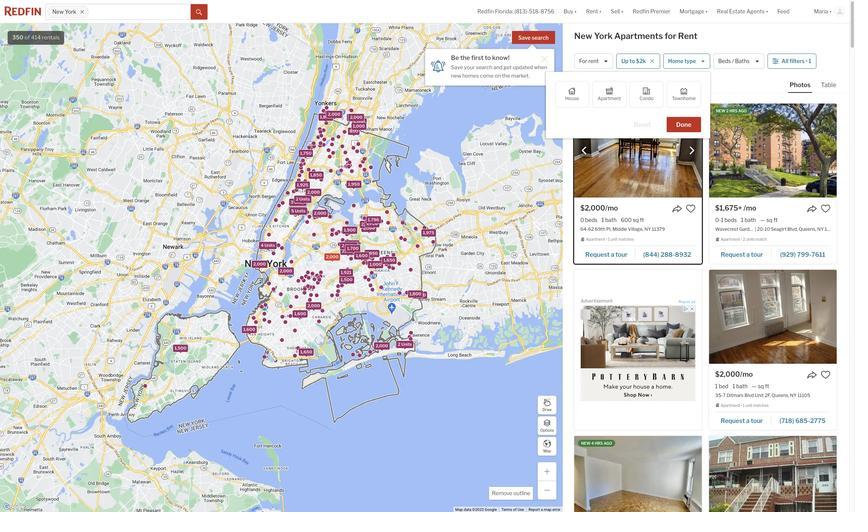 Task type: locate. For each thing, give the bounding box(es) containing it.
1 vertical spatial 1,900
[[347, 245, 359, 250]]

a for (844) 288-8932
[[611, 251, 615, 258]]

0 horizontal spatial of
[[25, 34, 30, 41]]

(929) 799-7611 link
[[772, 248, 831, 261]]

0 vertical spatial 1,750
[[300, 151, 312, 156]]

for
[[665, 31, 677, 41]]

request a tour for (844) 288-8932
[[586, 251, 628, 258]]

ago
[[739, 109, 748, 113], [604, 441, 613, 446]]

1 vertical spatial ago
[[604, 441, 613, 446]]

6 ▾ from the left
[[830, 8, 833, 15]]

new for new york
[[52, 9, 64, 15]]

▾ right agents
[[767, 8, 769, 15]]

tour down match
[[752, 251, 764, 258]]

0 vertical spatial report
[[679, 300, 691, 304]]

0 horizontal spatial ft
[[641, 217, 645, 223]]

a down units
[[747, 251, 750, 258]]

favorite button image
[[686, 204, 696, 214], [821, 370, 831, 380]]

townhome
[[673, 96, 696, 101]]

request down apartment • 2 units match
[[722, 251, 746, 258]]

unit down pl,
[[611, 237, 618, 242]]

1 vertical spatial the
[[503, 73, 511, 79]]

1 horizontal spatial hrs
[[730, 109, 738, 113]]

0 horizontal spatial matches
[[619, 237, 634, 242]]

ft for $2,000 /mo
[[766, 383, 770, 390]]

11105
[[798, 393, 811, 398]]

report a map error link
[[529, 508, 561, 512]]

estate
[[730, 8, 746, 15]]

map
[[544, 508, 552, 512]]

draw button
[[538, 396, 557, 415]]

a down blvd
[[747, 417, 750, 425]]

4 units
[[291, 207, 305, 213], [261, 243, 275, 248]]

photo of 64-62 69th pl, middle village, ny 11379 image
[[575, 104, 703, 198]]

1 horizontal spatial of
[[514, 508, 517, 512]]

$1,675+ /mo
[[716, 204, 757, 212]]

1 up gardens
[[742, 217, 744, 223]]

recommended
[[627, 80, 665, 86]]

$2,000 /mo up bed
[[716, 370, 754, 379]]

mortgage ▾
[[680, 8, 708, 15]]

request a tour button for (844)
[[581, 248, 636, 260]]

• down ditmars
[[742, 403, 743, 408]]

request a tour button for (929)
[[716, 248, 772, 260]]

match
[[756, 237, 768, 242]]

Condo checkbox
[[630, 81, 664, 108]]

matches down unit on the right of page
[[754, 403, 769, 408]]

1 vertical spatial 4 units
[[261, 243, 275, 248]]

1 up ditmars
[[733, 383, 736, 390]]

request a tour button down pl,
[[581, 248, 636, 260]]

1 horizontal spatial unit
[[746, 403, 753, 408]]

save inside save your search and get updated when new homes come on the market.
[[451, 64, 463, 70]]

0 horizontal spatial 1,500
[[175, 345, 186, 351]]

1 redfin from the left
[[478, 8, 494, 15]]

1 vertical spatial 1,750
[[367, 221, 378, 226]]

ny left 11691
[[818, 226, 825, 232]]

0 vertical spatial $2,000 /mo
[[581, 204, 619, 212]]

request a tour button for (718)
[[716, 415, 772, 426]]

0 vertical spatial the
[[461, 54, 470, 62]]

0 horizontal spatial 414
[[31, 34, 41, 41]]

0 horizontal spatial favorite button checkbox
[[686, 204, 696, 214]]

1,800
[[320, 114, 332, 119], [349, 114, 361, 120], [410, 291, 421, 297]]

4
[[291, 207, 294, 213], [261, 243, 264, 248], [592, 441, 595, 446]]

map down options
[[544, 449, 552, 453]]

new up "for"
[[575, 31, 593, 41]]

0 horizontal spatial $2,000
[[581, 204, 606, 212]]

unit down blvd
[[746, 403, 753, 408]]

bath for (718) 685-2775
[[737, 383, 748, 390]]

york left the remove new york image
[[65, 9, 76, 15]]

0 horizontal spatial map
[[456, 508, 463, 512]]

unit for (844) 288-8932
[[611, 237, 618, 242]]

sq for $2,000 /mo
[[759, 383, 765, 390]]

request a tour button down blvd
[[716, 415, 772, 426]]

photos
[[790, 81, 811, 89]]

option group
[[556, 81, 702, 108]]

▾
[[575, 8, 577, 15], [600, 8, 602, 15], [622, 8, 624, 15], [706, 8, 708, 15], [767, 8, 769, 15], [830, 8, 833, 15]]

• right filters
[[807, 58, 808, 64]]

0-1 beds
[[716, 217, 738, 223]]

apartment • 1 unit matches down blvd
[[721, 403, 769, 408]]

1 horizontal spatial 1,750
[[348, 243, 359, 249]]

0 vertical spatial $2,000
[[581, 204, 606, 212]]

tour for (844) 288-8932
[[616, 251, 628, 258]]

— up 20-
[[761, 217, 766, 223]]

2 horizontal spatial sq
[[767, 217, 773, 223]]

request for (929)
[[722, 251, 746, 258]]

1 horizontal spatial redfin
[[633, 8, 650, 15]]

report left ad
[[679, 300, 691, 304]]

0 vertical spatial 1,700
[[354, 119, 365, 125]]

1 down pl,
[[609, 237, 610, 242]]

0 vertical spatial map
[[544, 449, 552, 453]]

414 right '350'
[[31, 34, 41, 41]]

sq for $1,675+ /mo
[[767, 217, 773, 223]]

1 beds from the left
[[586, 217, 598, 223]]

1 horizontal spatial rent
[[679, 31, 698, 41]]

redfin left premier
[[633, 8, 650, 15]]

request a tour down apartment • 2 units match
[[722, 251, 764, 258]]

save up new
[[451, 64, 463, 70]]

photo of 35-7 ditmars blvd unit 2f, queens, ny 11105 image
[[710, 270, 838, 364]]

beds up wavecrest
[[725, 217, 738, 223]]

previous button image
[[581, 147, 589, 155]]

rent inside dropdown button
[[587, 8, 599, 15]]

1 vertical spatial — sq ft
[[752, 383, 770, 390]]

5
[[291, 208, 294, 213]]

request a tour down pl,
[[586, 251, 628, 258]]

queens, right the 2f,
[[772, 393, 790, 398]]

rent right "for"
[[679, 31, 698, 41]]

1 horizontal spatial 1,500
[[341, 277, 353, 282]]

of for 350
[[25, 34, 30, 41]]

apartment down 62 at the top right of the page
[[586, 237, 606, 242]]

beds
[[719, 58, 732, 64]]

search down 518- at top right
[[532, 34, 549, 41]]

photo of 150 marine ave apt 1g, brooklyn, ny 11209 image
[[575, 436, 703, 512]]

2 horizontal spatial ft
[[774, 217, 778, 223]]

1 vertical spatial matches
[[754, 403, 769, 408]]

1,750
[[300, 151, 312, 156], [367, 221, 378, 226], [348, 243, 359, 249]]

• left units
[[742, 237, 743, 242]]

1,700 up 1,921
[[347, 246, 359, 251]]

0 horizontal spatial new
[[52, 9, 64, 15]]

• for (718) 685-2775
[[742, 403, 743, 408]]

photo of 20-10 seagirt blvd, queens, ny 11691 image
[[710, 104, 838, 198]]

0 vertical spatial favorite button checkbox
[[686, 204, 696, 214]]

sq
[[633, 217, 639, 223], [767, 217, 773, 223], [759, 383, 765, 390]]

save down (813)-
[[519, 34, 531, 41]]

reset button
[[625, 117, 661, 132]]

2 redfin from the left
[[633, 8, 650, 15]]

1 vertical spatial $2,000
[[716, 370, 741, 379]]

ny left 11105 on the bottom right of the page
[[791, 393, 797, 398]]

terms
[[502, 508, 513, 512]]

1 vertical spatial favorite button image
[[821, 370, 831, 380]]

— up blvd
[[752, 383, 757, 390]]

1 vertical spatial apartment • 1 unit matches
[[721, 403, 769, 408]]

1 vertical spatial 1,000
[[370, 262, 382, 267]]

1 horizontal spatial ago
[[739, 109, 748, 113]]

0 vertical spatial save
[[519, 34, 531, 41]]

4 ▾ from the left
[[706, 8, 708, 15]]

/mo up gardens
[[744, 204, 757, 212]]

photos button
[[789, 81, 820, 93]]

1 vertical spatial report
[[529, 508, 540, 512]]

0 vertical spatial — sq ft
[[761, 217, 778, 223]]

1 bed
[[716, 383, 729, 390]]

map left data
[[456, 508, 463, 512]]

ny left 11379
[[645, 226, 652, 232]]

(844) 288-8932
[[644, 251, 692, 258]]

— sq ft up unit on the right of page
[[752, 383, 770, 390]]

rent right buy ▾
[[587, 8, 599, 15]]

— sq ft up 10
[[761, 217, 778, 223]]

▾ right buy
[[575, 8, 577, 15]]

1,700 up 850
[[354, 119, 365, 125]]

save for save your search and get updated when new homes come on the market.
[[451, 64, 463, 70]]

matches down 64-62 69th pl, middle village, ny 11379
[[619, 237, 634, 242]]

google
[[485, 508, 497, 512]]

a for (718) 685-2775
[[747, 417, 750, 425]]

redfin for redfin premier
[[633, 8, 650, 15]]

be the first to know! dialog
[[425, 44, 555, 85]]

2 horizontal spatial 1,800
[[410, 291, 421, 297]]

to right first
[[485, 54, 491, 62]]

0 vertical spatial 1,900
[[344, 227, 356, 233]]

1 bath
[[602, 217, 617, 223], [742, 217, 757, 223], [733, 383, 748, 390]]

0 vertical spatial 1,500
[[341, 277, 353, 282]]

0 horizontal spatial rent
[[587, 8, 599, 15]]

0 vertical spatial 4
[[291, 207, 294, 213]]

hrs
[[730, 109, 738, 113], [595, 441, 603, 446]]

0 horizontal spatial redfin
[[478, 8, 494, 15]]

tour down 64-62 69th pl, middle village, ny 11379
[[616, 251, 628, 258]]

1,950
[[348, 181, 360, 187], [366, 251, 378, 256], [414, 292, 426, 298]]

▾ right sell
[[622, 8, 624, 15]]

None search field
[[89, 4, 191, 20]]

$2,000 for (718) 685-2775
[[716, 370, 741, 379]]

0 vertical spatial —
[[761, 217, 766, 223]]

0 horizontal spatial save
[[451, 64, 463, 70]]

3
[[291, 200, 293, 205]]

1 vertical spatial queens,
[[772, 393, 790, 398]]

0 vertical spatial search
[[532, 34, 549, 41]]

ft
[[641, 217, 645, 223], [774, 217, 778, 223], [766, 383, 770, 390]]

1 bath up gardens
[[742, 217, 757, 223]]

$2,000 up bed
[[716, 370, 741, 379]]

0 horizontal spatial unit
[[611, 237, 618, 242]]

1 horizontal spatial york
[[595, 31, 613, 41]]

0 horizontal spatial 4
[[261, 243, 264, 248]]

save search
[[519, 34, 549, 41]]

search inside save your search and get updated when new homes come on the market.
[[476, 64, 493, 70]]

0 horizontal spatial ny
[[645, 226, 652, 232]]

apartment down wavecrest
[[721, 237, 741, 242]]

0 vertical spatial of
[[25, 34, 30, 41]]

ft up wavecrest gardens | 20-10 seagirt blvd, queens, ny 11691
[[774, 217, 778, 223]]

save inside save search button
[[519, 34, 531, 41]]

bath up pl,
[[606, 217, 617, 223]]

queens, right blvd,
[[800, 226, 817, 232]]

beds
[[586, 217, 598, 223], [725, 217, 738, 223]]

0 horizontal spatial york
[[65, 9, 76, 15]]

1 vertical spatial unit
[[746, 403, 753, 408]]

1 bath up ditmars
[[733, 383, 748, 390]]

/mo up blvd
[[741, 370, 754, 379]]

york
[[65, 9, 76, 15], [595, 31, 613, 41]]

0 horizontal spatial hrs
[[595, 441, 603, 446]]

1 horizontal spatial ny
[[791, 393, 797, 398]]

of for terms
[[514, 508, 517, 512]]

bath up ditmars
[[737, 383, 748, 390]]

1 vertical spatial —
[[752, 383, 757, 390]]

redfin inside button
[[633, 8, 650, 15]]

0 horizontal spatial apartment • 1 unit matches
[[586, 237, 634, 242]]

sq up unit on the right of page
[[759, 383, 765, 390]]

2 ▾ from the left
[[600, 8, 602, 15]]

0 vertical spatial 1,000
[[353, 123, 365, 129]]

▾ for sell ▾
[[622, 8, 624, 15]]

1 horizontal spatial 1,950
[[366, 251, 378, 256]]

middle
[[613, 226, 628, 232]]

rentals down new york
[[42, 34, 60, 41]]

hrs for 4
[[595, 441, 603, 446]]

terms of use link
[[502, 508, 525, 512]]

0 horizontal spatial queens,
[[772, 393, 790, 398]]

1 horizontal spatial the
[[503, 73, 511, 79]]

search up come
[[476, 64, 493, 70]]

table button
[[820, 81, 839, 92]]

1 vertical spatial favorite button checkbox
[[821, 370, 831, 380]]

:
[[624, 80, 625, 86]]

▾ left sell
[[600, 8, 602, 15]]

new for new york apartments for rent
[[575, 31, 593, 41]]

Townhome checkbox
[[667, 81, 702, 108]]

/mo for (929) 799-7611
[[744, 204, 757, 212]]

remove
[[492, 490, 513, 497]]

ft up the 2f,
[[766, 383, 770, 390]]

sell ▾
[[611, 8, 624, 15]]

know!
[[493, 54, 510, 62]]

data
[[464, 508, 472, 512]]

rentals down for rent button
[[586, 80, 604, 86]]

1 bath for (844) 288-8932
[[602, 217, 617, 223]]

— for $2,000 /mo
[[752, 383, 757, 390]]

on
[[495, 73, 501, 79]]

350
[[12, 34, 23, 41]]

$2,000 /mo for (844) 288-8932
[[581, 204, 619, 212]]

redfin florida: (813)-518-8756
[[478, 8, 555, 15]]

a left map
[[541, 508, 543, 512]]

ft for $1,675+ /mo
[[774, 217, 778, 223]]

1 vertical spatial 414
[[575, 80, 585, 86]]

new left the remove new york image
[[52, 9, 64, 15]]

buy
[[564, 8, 574, 15]]

the right on
[[503, 73, 511, 79]]

request for (718)
[[721, 417, 746, 425]]

feed
[[778, 8, 790, 15]]

photo of 1097 ralph ave, brooklyn, ny 11236 image
[[710, 436, 838, 512]]

apartment down ditmars
[[721, 403, 741, 408]]

1 horizontal spatial sq
[[759, 383, 765, 390]]

request a tour down ditmars
[[721, 417, 764, 425]]

$2,000 /mo up 0 beds
[[581, 204, 619, 212]]

and
[[494, 64, 503, 70]]

House checkbox
[[556, 81, 590, 108]]

rent
[[587, 8, 599, 15], [679, 31, 698, 41]]

report inside button
[[679, 300, 691, 304]]

redfin left the 'florida:'
[[478, 8, 494, 15]]

apartment down sort
[[598, 96, 622, 101]]

dialog
[[546, 72, 711, 138]]

1 vertical spatial 1,700
[[347, 246, 359, 251]]

414 up house
[[575, 80, 585, 86]]

save search button
[[512, 31, 556, 44]]

0 horizontal spatial 1,800
[[320, 114, 332, 119]]

62
[[589, 226, 594, 232]]

matches for (844) 288-8932
[[619, 237, 634, 242]]

• left sort
[[607, 80, 609, 87]]

$2k
[[637, 58, 647, 64]]

market.
[[512, 73, 530, 79]]

buy ▾ button
[[564, 0, 577, 23]]

$2,000 up 0 beds
[[581, 204, 606, 212]]

0 vertical spatial unit
[[611, 237, 618, 242]]

beds right 0
[[586, 217, 598, 223]]

8756
[[541, 8, 555, 15]]

a
[[611, 251, 615, 258], [747, 251, 750, 258], [747, 417, 750, 425], [541, 508, 543, 512]]

2 vertical spatial 1,650
[[301, 349, 312, 355]]

1 horizontal spatial map
[[544, 449, 552, 453]]

ad
[[692, 300, 696, 304]]

0 vertical spatial 4 units
[[291, 207, 305, 213]]

option group containing house
[[556, 81, 702, 108]]

report left map
[[529, 508, 540, 512]]

0 vertical spatial york
[[65, 9, 76, 15]]

baths
[[736, 58, 750, 64]]

2 vertical spatial 1,950
[[414, 292, 426, 298]]

bath up gardens
[[745, 217, 757, 223]]

ft up village, on the top right of the page
[[641, 217, 645, 223]]

ny
[[645, 226, 652, 232], [818, 226, 825, 232], [791, 393, 797, 398]]

of right '350'
[[25, 34, 30, 41]]

request for (844)
[[586, 251, 610, 258]]

▾ right mortgage
[[706, 8, 708, 15]]

1 horizontal spatial 414
[[575, 80, 585, 86]]

report ad
[[679, 300, 696, 304]]

new for new 4 hrs ago
[[582, 441, 591, 446]]

• down pl,
[[607, 237, 608, 242]]

1 vertical spatial map
[[456, 508, 463, 512]]

0 horizontal spatial —
[[752, 383, 757, 390]]

york for new york apartments for rent
[[595, 31, 613, 41]]

apartment
[[598, 96, 622, 101], [586, 237, 606, 242], [721, 237, 741, 242], [721, 403, 741, 408]]

home type button
[[664, 54, 711, 69]]

1 horizontal spatial save
[[519, 34, 531, 41]]

1 bath up pl,
[[602, 217, 617, 223]]

search
[[532, 34, 549, 41], [476, 64, 493, 70]]

—
[[761, 217, 766, 223], [752, 383, 757, 390]]

favorite button image for 2775
[[821, 370, 831, 380]]

sq up 10
[[767, 217, 773, 223]]

tour down unit on the right of page
[[752, 417, 764, 425]]

to right up
[[630, 58, 636, 64]]

rent ▾ button
[[582, 0, 607, 23]]

3 ▾ from the left
[[622, 8, 624, 15]]

2f,
[[765, 393, 771, 398]]

/mo up pl,
[[606, 204, 619, 212]]

0 horizontal spatial rentals
[[42, 34, 60, 41]]

1,000
[[353, 123, 365, 129], [370, 262, 382, 267]]

0 horizontal spatial to
[[485, 54, 491, 62]]

agents
[[747, 8, 765, 15]]

filters
[[790, 58, 805, 64]]

1 horizontal spatial apartment • 1 unit matches
[[721, 403, 769, 408]]

1 vertical spatial 1,650
[[384, 257, 395, 263]]

•
[[807, 58, 808, 64], [607, 80, 609, 87], [607, 237, 608, 242], [742, 237, 743, 242], [742, 403, 743, 408]]

5 ▾ from the left
[[767, 8, 769, 15]]

request a tour for (929) 799-7611
[[722, 251, 764, 258]]

apartment for (718) 685-2775
[[721, 403, 741, 408]]

2,000
[[328, 112, 341, 117], [350, 115, 363, 120], [307, 189, 320, 195], [314, 211, 326, 216], [361, 222, 374, 227], [342, 248, 354, 254], [326, 254, 339, 259], [253, 261, 266, 267], [280, 268, 292, 274], [308, 303, 320, 309], [376, 343, 388, 349]]

report for report ad
[[679, 300, 691, 304]]

1 horizontal spatial $2,000
[[716, 370, 741, 379]]

• for (844) 288-8932
[[607, 237, 608, 242]]

0 horizontal spatial 1,000
[[353, 123, 365, 129]]

search inside button
[[532, 34, 549, 41]]

• inside all filters • 1 button
[[807, 58, 808, 64]]

2 vertical spatial 4
[[592, 441, 595, 446]]

799-
[[798, 251, 812, 258]]

sell ▾ button
[[607, 0, 629, 23]]

request down 69th
[[586, 251, 610, 258]]

for
[[580, 58, 588, 64]]

buy ▾
[[564, 8, 577, 15]]

1 horizontal spatial 1,000
[[370, 262, 382, 267]]

favorite button checkbox
[[686, 204, 696, 214], [821, 370, 831, 380]]

request down ditmars
[[721, 417, 746, 425]]

rentals inside 414 rentals •
[[586, 80, 604, 86]]

map inside "button"
[[544, 449, 552, 453]]

1 right filters
[[809, 58, 812, 64]]

2 horizontal spatial ny
[[818, 226, 825, 232]]

1 ▾ from the left
[[575, 8, 577, 15]]

table
[[822, 81, 837, 89]]

the right 'be'
[[461, 54, 470, 62]]

sq up village, on the top right of the page
[[633, 217, 639, 223]]

350 of 414 rentals
[[12, 34, 60, 41]]

a down pl,
[[611, 251, 615, 258]]

apartment • 1 unit matches down pl,
[[586, 237, 634, 242]]

0 vertical spatial favorite button image
[[686, 204, 696, 214]]

▾ right maria
[[830, 8, 833, 15]]



Task type: describe. For each thing, give the bounding box(es) containing it.
1 left bed
[[716, 383, 718, 390]]

favorite button checkbox for 2775
[[821, 370, 831, 380]]

map region
[[0, 0, 659, 512]]

beds / baths
[[719, 58, 750, 64]]

blvd
[[745, 393, 755, 398]]

bath for (929) 799-7611
[[745, 217, 757, 223]]

to inside button
[[630, 58, 636, 64]]

$1,675+
[[716, 204, 743, 212]]

1 up 69th
[[602, 217, 605, 223]]

be
[[451, 54, 459, 62]]

favorite button checkbox
[[821, 204, 831, 214]]

new for new 2 hrs ago
[[717, 109, 726, 113]]

0 horizontal spatial 4 units
[[261, 243, 275, 248]]

up to $2k button
[[617, 54, 661, 69]]

options
[[541, 428, 555, 433]]

new york
[[52, 9, 76, 15]]

414 inside 414 rentals •
[[575, 80, 585, 86]]

remove up to $2k image
[[650, 59, 655, 63]]

288-
[[661, 251, 676, 258]]

$2,000 for (844) 288-8932
[[581, 204, 606, 212]]

condo
[[640, 96, 654, 101]]

apartment • 1 unit matches for (718)
[[721, 403, 769, 408]]

▾ for mortgage ▾
[[706, 8, 708, 15]]

map for map data ©2023 google
[[456, 508, 463, 512]]

2 horizontal spatial 1,950
[[414, 292, 426, 298]]

414 rentals •
[[575, 80, 609, 87]]

done button
[[667, 117, 702, 132]]

0 horizontal spatial the
[[461, 54, 470, 62]]

hrs for 2
[[730, 109, 738, 113]]

up
[[622, 58, 629, 64]]

draw
[[543, 407, 552, 412]]

/mo for (844) 288-8932
[[606, 204, 619, 212]]

apartment • 1 unit matches for (844)
[[586, 237, 634, 242]]

report for report a map error
[[529, 508, 540, 512]]

maria ▾
[[815, 8, 833, 15]]

8932
[[676, 251, 692, 258]]

(718) 685-2775 link
[[772, 414, 831, 427]]

1 down blvd
[[744, 403, 745, 408]]

apartment for (844) 288-8932
[[586, 237, 606, 242]]

2 vertical spatial 1,750
[[348, 243, 359, 249]]

— sq ft for $2,000 /mo
[[752, 383, 770, 390]]

for rent
[[580, 58, 599, 64]]

7
[[724, 393, 726, 398]]

real estate agents ▾ button
[[713, 0, 774, 23]]

mortgage ▾ button
[[680, 0, 708, 23]]

when
[[535, 64, 548, 70]]

▾ for maria ▾
[[830, 8, 833, 15]]

home
[[669, 58, 684, 64]]

0 vertical spatial 1,650
[[346, 241, 358, 247]]

rent
[[589, 58, 599, 64]]

ago for new 2 hrs ago
[[739, 109, 748, 113]]

(844)
[[644, 251, 660, 258]]

2 horizontal spatial 1,650
[[384, 257, 395, 263]]

dialog containing reset
[[546, 72, 711, 138]]

use
[[518, 508, 525, 512]]

submit search image
[[196, 9, 202, 15]]

new 4 hrs ago
[[582, 441, 613, 446]]

(929)
[[781, 251, 797, 258]]

to inside dialog
[[485, 54, 491, 62]]

all filters • 1 button
[[768, 54, 817, 69]]

1 horizontal spatial 1,800
[[349, 114, 361, 120]]

come
[[480, 73, 494, 79]]

64-62 69th pl, middle village, ny 11379
[[581, 226, 666, 232]]

wavecrest gardens | 20-10 seagirt blvd, queens, ny 11691
[[716, 226, 838, 232]]

(844) 288-8932 link
[[636, 248, 696, 261]]

mortgage
[[680, 8, 705, 15]]

2775
[[811, 417, 826, 425]]

©2023
[[473, 508, 484, 512]]

518-
[[530, 8, 541, 15]]

advertisement
[[581, 298, 613, 304]]

blvd,
[[788, 226, 799, 232]]

first
[[472, 54, 484, 62]]

3 units
[[291, 200, 305, 205]]

matches for (718) 685-2775
[[754, 403, 769, 408]]

0 horizontal spatial sq
[[633, 217, 639, 223]]

20-
[[758, 226, 765, 232]]

▾ for buy ▾
[[575, 8, 577, 15]]

save your search and get updated when new homes come on the market.
[[451, 64, 548, 79]]

sell
[[611, 8, 621, 15]]

favorite button image
[[821, 204, 831, 214]]

real estate agents ▾ link
[[718, 0, 769, 23]]

unit for (718) 685-2775
[[746, 403, 753, 408]]

(718) 685-2775
[[780, 417, 826, 425]]

0 horizontal spatial 1,950
[[348, 181, 360, 187]]

1 up wavecrest
[[722, 217, 724, 223]]

0 vertical spatial rentals
[[42, 34, 60, 41]]

sell ▾ button
[[611, 0, 624, 23]]

1 vertical spatial rent
[[679, 31, 698, 41]]

1 bath for (718) 685-2775
[[733, 383, 748, 390]]

Apartment checkbox
[[593, 81, 627, 108]]

save for save search
[[519, 34, 531, 41]]

2 beds from the left
[[725, 217, 738, 223]]

favorite button checkbox for 8932
[[686, 204, 696, 214]]

rent ▾
[[587, 8, 602, 15]]

next button image
[[689, 147, 696, 155]]

685-
[[796, 417, 811, 425]]

tour for (718) 685-2775
[[752, 417, 764, 425]]

your
[[464, 64, 475, 70]]

request a tour for (718) 685-2775
[[721, 417, 764, 425]]

0 horizontal spatial 1,750
[[300, 151, 312, 156]]

be the first to know!
[[451, 54, 510, 62]]

the inside save your search and get updated when new homes come on the market.
[[503, 73, 511, 79]]

real estate agents ▾
[[718, 8, 769, 15]]

map button
[[538, 437, 557, 456]]

mortgage ▾ button
[[676, 0, 713, 23]]

|
[[756, 226, 757, 232]]

a for (929) 799-7611
[[747, 251, 750, 258]]

ago for new 4 hrs ago
[[604, 441, 613, 446]]

/mo for (718) 685-2775
[[741, 370, 754, 379]]

0 horizontal spatial 1,650
[[301, 349, 312, 355]]

1 bath for (929) 799-7611
[[742, 217, 757, 223]]

850
[[350, 128, 358, 134]]

sort
[[613, 80, 624, 86]]

done
[[677, 121, 692, 128]]

all
[[782, 58, 789, 64]]

• inside 414 rentals •
[[607, 80, 609, 87]]

terms of use
[[502, 508, 525, 512]]

1 inside button
[[809, 58, 812, 64]]

1 horizontal spatial 4 units
[[291, 207, 305, 213]]

ad region
[[581, 306, 696, 402]]

york for new york
[[65, 9, 76, 15]]

600 sq ft
[[621, 217, 645, 223]]

— sq ft for $1,675+ /mo
[[761, 217, 778, 223]]

gardens
[[740, 226, 758, 232]]

0 vertical spatial queens,
[[800, 226, 817, 232]]

(929) 799-7611
[[781, 251, 826, 258]]

real
[[718, 8, 729, 15]]

remove new york image
[[80, 10, 84, 14]]

redfin premier button
[[629, 0, 676, 23]]

7611
[[812, 251, 826, 258]]

favorite button image for 8932
[[686, 204, 696, 214]]

2 horizontal spatial 1,750
[[367, 221, 378, 226]]

map data ©2023 google
[[456, 508, 497, 512]]

bath for (844) 288-8932
[[606, 217, 617, 223]]

10
[[765, 226, 771, 232]]

▾ for rent ▾
[[600, 8, 602, 15]]

— for $1,675+ /mo
[[761, 217, 766, 223]]

apartment for (929) 799-7611
[[721, 237, 741, 242]]

new york apartments for rent
[[575, 31, 698, 41]]

redfin premier
[[633, 8, 671, 15]]

house
[[566, 96, 580, 101]]

google image
[[2, 503, 27, 512]]

apartment • 2 units match
[[721, 237, 768, 242]]

remove outline button
[[490, 487, 533, 500]]

maria
[[815, 8, 829, 15]]

redfin for redfin florida: (813)-518-8756
[[478, 8, 494, 15]]

1 vertical spatial 4
[[261, 243, 264, 248]]

florida:
[[495, 8, 514, 15]]

rent ▾ button
[[587, 0, 602, 23]]

feed button
[[774, 0, 810, 23]]

• for (929) 799-7611
[[742, 237, 743, 242]]

0
[[581, 217, 585, 223]]

1,925
[[297, 182, 308, 188]]

type
[[685, 58, 697, 64]]

/
[[733, 58, 735, 64]]

tour for (929) 799-7611
[[752, 251, 764, 258]]

new 2 hrs ago
[[717, 109, 748, 113]]

map for map
[[544, 449, 552, 453]]

2 horizontal spatial 4
[[592, 441, 595, 446]]

apartment inside checkbox
[[598, 96, 622, 101]]

$2,000 /mo for (718) 685-2775
[[716, 370, 754, 379]]

(813)-
[[515, 8, 530, 15]]



Task type: vqa. For each thing, say whether or not it's contained in the screenshot.
Schedule a tour icon
no



